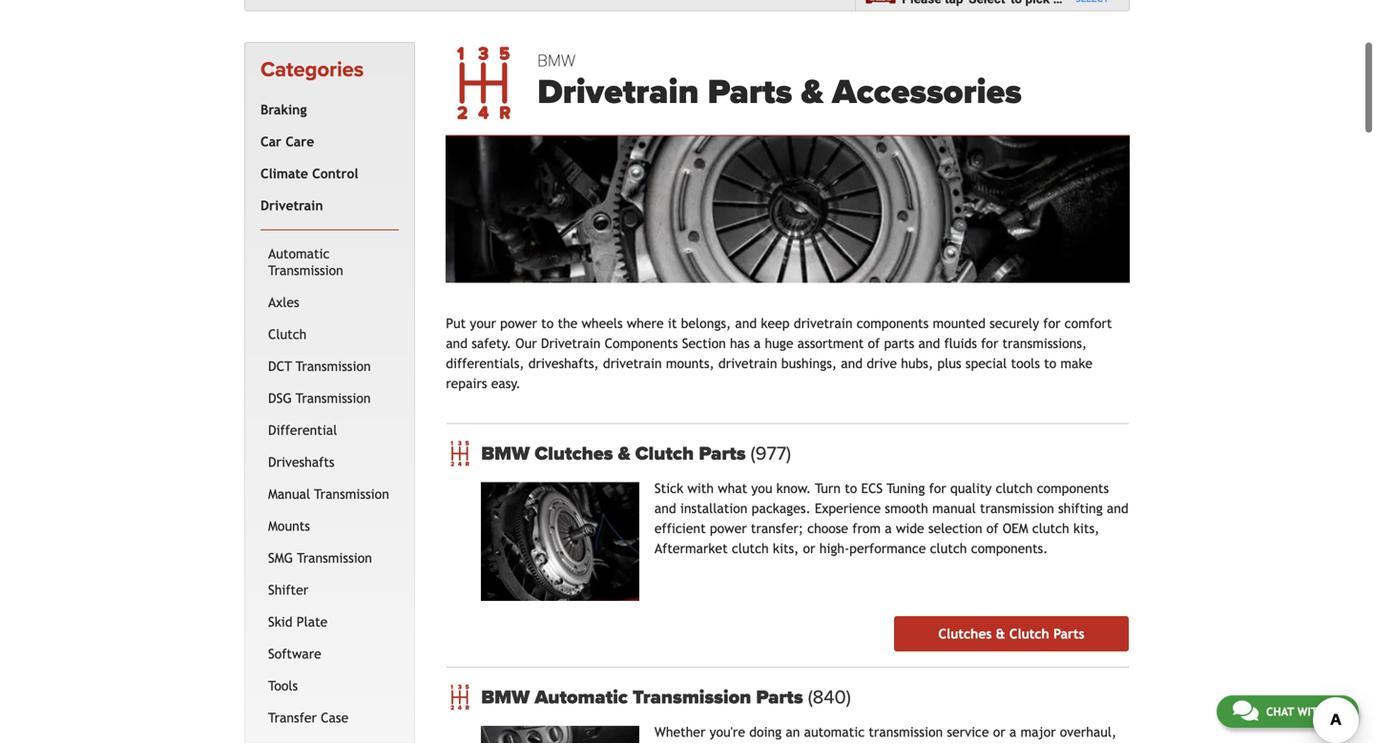 Task type: describe. For each thing, give the bounding box(es) containing it.
case
[[321, 710, 349, 726]]

to inside "stick with what you know. turn to ecs tuning for quality clutch components and installation packages. experience smooth manual transmission shifting and efficient power transfer; choose from a wide selection of oem clutch kits, aftermarket clutch kits, or high-performance clutch components."
[[845, 481, 857, 496]]

comments image
[[1233, 700, 1259, 723]]

keep
[[761, 316, 790, 331]]

bmw                                                                                    clutches & clutch parts
[[481, 443, 751, 465]]

1 horizontal spatial clutches
[[939, 627, 992, 642]]

climate control
[[261, 166, 358, 181]]

smg transmission
[[268, 551, 372, 566]]

1 horizontal spatial for
[[981, 336, 999, 351]]

tools
[[268, 678, 298, 694]]

smg
[[268, 551, 293, 566]]

clutches & clutch parts
[[939, 627, 1085, 642]]

car care
[[261, 134, 314, 149]]

clutches & clutch parts link
[[894, 617, 1129, 652]]

and down put
[[446, 336, 468, 351]]

bmw for clutches
[[481, 443, 530, 465]]

belongs,
[[681, 316, 731, 331]]

ecs
[[861, 481, 883, 496]]

bmw drivetrain parts & accessories
[[538, 51, 1022, 113]]

mounts
[[268, 519, 310, 534]]

skid plate
[[268, 614, 328, 630]]

of inside 'put your power to the wheels where it belongs, and keep drivetrain components mounted securely for comfort and safety. our drivetrain components section has a huge assortment of parts and fluids for transmissions, differentials, driveshafts, drivetrain mounts, drivetrain bushings, and drive hubs, plus special tools to make repairs easy.'
[[868, 336, 880, 351]]

driveshafts,
[[529, 356, 599, 371]]

put your power to the wheels where it belongs, and keep drivetrain components mounted securely for comfort and safety. our drivetrain components section has a huge assortment of parts and fluids for transmissions, differentials, driveshafts, drivetrain mounts, drivetrain bushings, and drive hubs, plus special tools to make repairs easy.
[[446, 316, 1112, 391]]

bmw for drivetrain
[[538, 51, 576, 71]]

automatic transmission link
[[264, 238, 395, 287]]

turn
[[815, 481, 841, 496]]

performance
[[850, 541, 926, 557]]

make
[[1061, 356, 1093, 371]]

automatic transmission parts thumbnail image image
[[481, 726, 639, 744]]

bmw                                                                                    clutches & clutch parts link
[[481, 443, 1129, 465]]

differentials,
[[446, 356, 524, 371]]

manual
[[933, 501, 976, 517]]

software
[[268, 646, 321, 662]]

dct transmission link
[[264, 351, 395, 383]]

differential
[[268, 423, 337, 438]]

and down assortment at the right of page
[[841, 356, 863, 371]]

packages.
[[752, 501, 811, 517]]

drivetrain parts & accessories banner image image
[[446, 136, 1130, 283]]

plus
[[938, 356, 962, 371]]

transmission for dct transmission
[[296, 359, 371, 374]]

drivetrain inside 'put your power to the wheels where it belongs, and keep drivetrain components mounted securely for comfort and safety. our drivetrain components section has a huge assortment of parts and fluids for transmissions, differentials, driveshafts, drivetrain mounts, drivetrain bushings, and drive hubs, plus special tools to make repairs easy.'
[[541, 336, 601, 351]]

clutch up transmission
[[996, 481, 1033, 496]]

huge
[[765, 336, 794, 351]]

transmission
[[980, 501, 1054, 517]]

0 horizontal spatial &
[[618, 443, 631, 465]]

1 horizontal spatial drivetrain
[[719, 356, 777, 371]]

tuning
[[887, 481, 925, 496]]

driveshafts link
[[264, 446, 395, 478]]

0 horizontal spatial to
[[541, 316, 554, 331]]

clutch down transfer;
[[732, 541, 769, 557]]

tools link
[[264, 670, 395, 702]]

for inside "stick with what you know. turn to ecs tuning for quality clutch components and installation packages. experience smooth manual transmission shifting and efficient power transfer; choose from a wide selection of oem clutch kits, aftermarket clutch kits, or high-performance clutch components."
[[929, 481, 947, 496]]

1 vertical spatial automatic
[[535, 686, 628, 709]]

us
[[1329, 705, 1343, 719]]

where
[[627, 316, 664, 331]]

drivetrain link
[[257, 190, 395, 222]]

and down stick at left
[[655, 501, 676, 517]]

experience
[[815, 501, 881, 517]]

braking link
[[257, 94, 395, 126]]

plate
[[297, 614, 328, 630]]

what
[[718, 481, 747, 496]]

a inside 'put your power to the wheels where it belongs, and keep drivetrain components mounted securely for comfort and safety. our drivetrain components section has a huge assortment of parts and fluids for transmissions, differentials, driveshafts, drivetrain mounts, drivetrain bushings, and drive hubs, plus special tools to make repairs easy.'
[[754, 336, 761, 351]]

section
[[682, 336, 726, 351]]

software link
[[264, 638, 395, 670]]

mounts link
[[264, 510, 395, 542]]

dct transmission
[[268, 359, 371, 374]]

special
[[966, 356, 1007, 371]]

you
[[752, 481, 773, 496]]

of inside "stick with what you know. turn to ecs tuning for quality clutch components and installation packages. experience smooth manual transmission shifting and efficient power transfer; choose from a wide selection of oem clutch kits, aftermarket clutch kits, or high-performance clutch components."
[[987, 521, 999, 537]]

or
[[803, 541, 816, 557]]

with for stick
[[688, 481, 714, 496]]

clutches & clutch parts thumbnail image image
[[481, 483, 639, 601]]

climate
[[261, 166, 308, 181]]

0 horizontal spatial clutches
[[535, 443, 613, 465]]

the
[[558, 316, 578, 331]]

mounts,
[[666, 356, 715, 371]]

drivetrain inside drivetrain link
[[261, 198, 323, 213]]

category navigation element
[[244, 42, 415, 744]]

manual transmission link
[[264, 478, 395, 510]]

skid
[[268, 614, 293, 630]]

shifter link
[[264, 574, 395, 606]]

transmission for automatic transmission
[[268, 263, 343, 278]]

with for chat
[[1298, 705, 1326, 719]]

components
[[605, 336, 678, 351]]

efficient
[[655, 521, 706, 537]]

dsg transmission link
[[264, 383, 395, 415]]

bmw                                                                                    automatic transmission parts link
[[481, 686, 1129, 709]]



Task type: locate. For each thing, give the bounding box(es) containing it.
0 horizontal spatial drivetrain
[[603, 356, 662, 371]]

1 vertical spatial with
[[1298, 705, 1326, 719]]

2 horizontal spatial clutch
[[1010, 627, 1050, 642]]

aftermarket
[[655, 541, 728, 557]]

1 vertical spatial clutches
[[939, 627, 992, 642]]

know.
[[777, 481, 811, 496]]

1 horizontal spatial of
[[987, 521, 999, 537]]

power up our on the left of the page
[[500, 316, 537, 331]]

1 vertical spatial drivetrain
[[261, 198, 323, 213]]

and right shifting
[[1107, 501, 1129, 517]]

2 horizontal spatial to
[[1044, 356, 1057, 371]]

transmission for manual transmission
[[314, 487, 389, 502]]

components for drivetrain
[[857, 316, 929, 331]]

power
[[500, 316, 537, 331], [710, 521, 747, 537]]

with
[[688, 481, 714, 496], [1298, 705, 1326, 719]]

bmw inside bmw drivetrain parts & accessories
[[538, 51, 576, 71]]

parts
[[708, 71, 792, 113], [699, 443, 746, 465], [1054, 627, 1085, 642], [756, 686, 803, 709]]

axles link
[[264, 287, 395, 319]]

clutch down axles
[[268, 327, 307, 342]]

from
[[853, 521, 881, 537]]

1 horizontal spatial power
[[710, 521, 747, 537]]

2 vertical spatial drivetrain
[[541, 336, 601, 351]]

bushings,
[[781, 356, 837, 371]]

for up transmissions,
[[1043, 316, 1061, 331]]

2 vertical spatial clutch
[[1010, 627, 1050, 642]]

accessories
[[832, 71, 1022, 113]]

0 vertical spatial bmw
[[538, 51, 576, 71]]

0 horizontal spatial automatic
[[268, 246, 330, 261]]

power inside "stick with what you know. turn to ecs tuning for quality clutch components and installation packages. experience smooth manual transmission shifting and efficient power transfer; choose from a wide selection of oem clutch kits, aftermarket clutch kits, or high-performance clutch components."
[[710, 521, 747, 537]]

0 vertical spatial automatic
[[268, 246, 330, 261]]

quality
[[951, 481, 992, 496]]

2 horizontal spatial for
[[1043, 316, 1061, 331]]

has
[[730, 336, 750, 351]]

of
[[868, 336, 880, 351], [987, 521, 999, 537]]

0 horizontal spatial with
[[688, 481, 714, 496]]

dct
[[268, 359, 292, 374]]

1 horizontal spatial a
[[885, 521, 892, 537]]

power down installation
[[710, 521, 747, 537]]

clutch right oem
[[1032, 521, 1070, 537]]

mounted
[[933, 316, 986, 331]]

1 vertical spatial bmw
[[481, 443, 530, 465]]

0 vertical spatial clutches
[[535, 443, 613, 465]]

wide
[[896, 521, 925, 537]]

0 horizontal spatial for
[[929, 481, 947, 496]]

control
[[312, 166, 358, 181]]

parts inside bmw drivetrain parts & accessories
[[708, 71, 792, 113]]

drive
[[867, 356, 897, 371]]

bmw                                                                                    automatic transmission parts
[[481, 686, 808, 709]]

to up experience
[[845, 481, 857, 496]]

categories
[[261, 57, 364, 83]]

parts
[[884, 336, 915, 351]]

0 vertical spatial &
[[801, 71, 824, 113]]

&
[[801, 71, 824, 113], [618, 443, 631, 465], [996, 627, 1006, 642]]

car care link
[[257, 126, 395, 158]]

chat with us
[[1266, 705, 1343, 719]]

1 horizontal spatial &
[[801, 71, 824, 113]]

0 vertical spatial drivetrain
[[538, 71, 699, 113]]

care
[[286, 134, 314, 149]]

choose
[[808, 521, 849, 537]]

0 vertical spatial to
[[541, 316, 554, 331]]

securely
[[990, 316, 1039, 331]]

0 horizontal spatial clutch
[[268, 327, 307, 342]]

your
[[470, 316, 496, 331]]

1 horizontal spatial components
[[1037, 481, 1109, 496]]

2 horizontal spatial &
[[996, 627, 1006, 642]]

automatic up axles
[[268, 246, 330, 261]]

a up performance
[[885, 521, 892, 537]]

and up hubs,
[[919, 336, 940, 351]]

0 vertical spatial clutch
[[268, 327, 307, 342]]

0 vertical spatial with
[[688, 481, 714, 496]]

0 horizontal spatial components
[[857, 316, 929, 331]]

drivetrain inside bmw drivetrain parts & accessories
[[538, 71, 699, 113]]

stick with what you know. turn to ecs tuning for quality clutch components and installation packages. experience smooth manual transmission shifting and efficient power transfer; choose from a wide selection of oem clutch kits, aftermarket clutch kits, or high-performance clutch components.
[[655, 481, 1129, 557]]

our
[[516, 336, 537, 351]]

shifting
[[1058, 501, 1103, 517]]

smg transmission link
[[264, 542, 395, 574]]

automatic transmission
[[268, 246, 343, 278]]

installation
[[680, 501, 748, 517]]

automatic up automatic transmission parts thumbnail image at the left of the page
[[535, 686, 628, 709]]

drivetrain down has
[[719, 356, 777, 371]]

components.
[[971, 541, 1048, 557]]

assortment
[[798, 336, 864, 351]]

components inside "stick with what you know. turn to ecs tuning for quality clutch components and installation packages. experience smooth manual transmission shifting and efficient power transfer; choose from a wide selection of oem clutch kits, aftermarket clutch kits, or high-performance clutch components."
[[1037, 481, 1109, 496]]

0 vertical spatial components
[[857, 316, 929, 331]]

clutches
[[535, 443, 613, 465], [939, 627, 992, 642]]

kits, down transfer;
[[773, 541, 799, 557]]

components inside 'put your power to the wheels where it belongs, and keep drivetrain components mounted securely for comfort and safety. our drivetrain components section has a huge assortment of parts and fluids for transmissions, differentials, driveshafts, drivetrain mounts, drivetrain bushings, and drive hubs, plus special tools to make repairs easy.'
[[857, 316, 929, 331]]

for up special
[[981, 336, 999, 351]]

bmw
[[538, 51, 576, 71], [481, 443, 530, 465], [481, 686, 530, 709]]

components up parts
[[857, 316, 929, 331]]

automatic inside automatic transmission
[[268, 246, 330, 261]]

1 vertical spatial clutch
[[635, 443, 694, 465]]

0 vertical spatial power
[[500, 316, 537, 331]]

manual transmission
[[268, 487, 389, 502]]

kits,
[[1074, 521, 1100, 537], [773, 541, 799, 557]]

transfer;
[[751, 521, 804, 537]]

& inside bmw drivetrain parts & accessories
[[801, 71, 824, 113]]

a inside "stick with what you know. turn to ecs tuning for quality clutch components and installation packages. experience smooth manual transmission shifting and efficient power transfer; choose from a wide selection of oem clutch kits, aftermarket clutch kits, or high-performance clutch components."
[[885, 521, 892, 537]]

it
[[668, 316, 677, 331]]

dsg
[[268, 391, 292, 406]]

0 vertical spatial of
[[868, 336, 880, 351]]

1 horizontal spatial with
[[1298, 705, 1326, 719]]

to left the
[[541, 316, 554, 331]]

0 horizontal spatial power
[[500, 316, 537, 331]]

transmission
[[268, 263, 343, 278], [296, 359, 371, 374], [296, 391, 371, 406], [314, 487, 389, 502], [297, 551, 372, 566], [633, 686, 751, 709]]

drivetrain down components
[[603, 356, 662, 371]]

with inside "stick with what you know. turn to ecs tuning for quality clutch components and installation packages. experience smooth manual transmission shifting and efficient power transfer; choose from a wide selection of oem clutch kits, aftermarket clutch kits, or high-performance clutch components."
[[688, 481, 714, 496]]

chat
[[1266, 705, 1294, 719]]

1 vertical spatial to
[[1044, 356, 1057, 371]]

for up manual
[[929, 481, 947, 496]]

dsg transmission
[[268, 391, 371, 406]]

2 vertical spatial for
[[929, 481, 947, 496]]

of left oem
[[987, 521, 999, 537]]

transfer case
[[268, 710, 349, 726]]

to down transmissions,
[[1044, 356, 1057, 371]]

high-
[[820, 541, 850, 557]]

drivetrain subcategories element
[[261, 229, 399, 744]]

0 horizontal spatial kits,
[[773, 541, 799, 557]]

transfer
[[268, 710, 317, 726]]

safety.
[[472, 336, 512, 351]]

axles
[[268, 295, 299, 310]]

differential link
[[264, 415, 395, 446]]

hubs,
[[901, 356, 934, 371]]

easy.
[[491, 376, 521, 391]]

with left us
[[1298, 705, 1326, 719]]

1 horizontal spatial kits,
[[1074, 521, 1100, 537]]

car
[[261, 134, 282, 149]]

1 vertical spatial components
[[1037, 481, 1109, 496]]

comfort
[[1065, 316, 1112, 331]]

tools
[[1011, 356, 1040, 371]]

components for clutch
[[1037, 481, 1109, 496]]

wheels
[[582, 316, 623, 331]]

clutch down components.
[[1010, 627, 1050, 642]]

0 vertical spatial for
[[1043, 316, 1061, 331]]

1 horizontal spatial clutch
[[635, 443, 694, 465]]

kits, down shifting
[[1074, 521, 1100, 537]]

2 horizontal spatial drivetrain
[[794, 316, 853, 331]]

2 vertical spatial &
[[996, 627, 1006, 642]]

braking
[[261, 102, 307, 117]]

with up installation
[[688, 481, 714, 496]]

drivetrain
[[794, 316, 853, 331], [603, 356, 662, 371], [719, 356, 777, 371]]

shifter
[[268, 583, 308, 598]]

drivetrain up assortment at the right of page
[[794, 316, 853, 331]]

1 vertical spatial of
[[987, 521, 999, 537]]

and
[[735, 316, 757, 331], [446, 336, 468, 351], [919, 336, 940, 351], [841, 356, 863, 371], [655, 501, 676, 517], [1107, 501, 1129, 517]]

of up drive
[[868, 336, 880, 351]]

clutch link
[[264, 319, 395, 351]]

transmissions,
[[1003, 336, 1087, 351]]

skid plate link
[[264, 606, 395, 638]]

transmission for dsg transmission
[[296, 391, 371, 406]]

components
[[857, 316, 929, 331], [1037, 481, 1109, 496]]

repairs
[[446, 376, 487, 391]]

and up has
[[735, 316, 757, 331]]

fluids
[[944, 336, 977, 351]]

power inside 'put your power to the wheels where it belongs, and keep drivetrain components mounted securely for comfort and safety. our drivetrain components section has a huge assortment of parts and fluids for transmissions, differentials, driveshafts, drivetrain mounts, drivetrain bushings, and drive hubs, plus special tools to make repairs easy.'
[[500, 316, 537, 331]]

0 vertical spatial kits,
[[1074, 521, 1100, 537]]

clutch inside 'drivetrain subcategories' element
[[268, 327, 307, 342]]

put
[[446, 316, 466, 331]]

0 vertical spatial a
[[754, 336, 761, 351]]

1 vertical spatial for
[[981, 336, 999, 351]]

1 vertical spatial &
[[618, 443, 631, 465]]

oem
[[1003, 521, 1028, 537]]

a right has
[[754, 336, 761, 351]]

transmission for smg transmission
[[297, 551, 372, 566]]

2 vertical spatial bmw
[[481, 686, 530, 709]]

1 vertical spatial power
[[710, 521, 747, 537]]

chat with us link
[[1217, 696, 1359, 728]]

1 vertical spatial a
[[885, 521, 892, 537]]

clutch
[[268, 327, 307, 342], [635, 443, 694, 465], [1010, 627, 1050, 642]]

clutch down selection
[[930, 541, 967, 557]]

selection
[[929, 521, 983, 537]]

clutch up stick at left
[[635, 443, 694, 465]]

0 horizontal spatial a
[[754, 336, 761, 351]]

1 vertical spatial kits,
[[773, 541, 799, 557]]

1 horizontal spatial to
[[845, 481, 857, 496]]

components up shifting
[[1037, 481, 1109, 496]]

drivetrain
[[538, 71, 699, 113], [261, 198, 323, 213], [541, 336, 601, 351]]

bmw for automatic
[[481, 686, 530, 709]]

0 horizontal spatial of
[[868, 336, 880, 351]]

1 horizontal spatial automatic
[[535, 686, 628, 709]]

2 vertical spatial to
[[845, 481, 857, 496]]



Task type: vqa. For each thing, say whether or not it's contained in the screenshot.
BMW to the middle
yes



